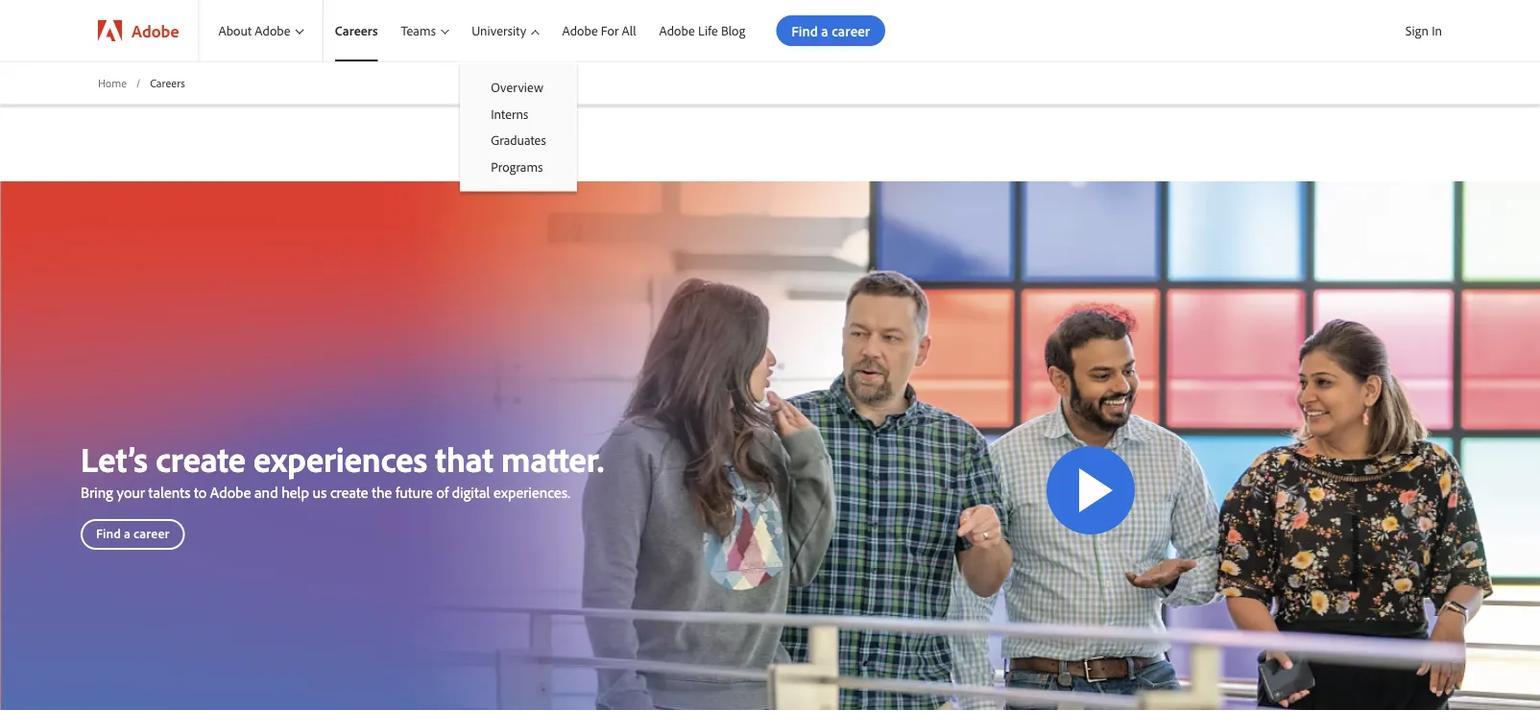Task type: locate. For each thing, give the bounding box(es) containing it.
create
[[156, 437, 246, 481], [330, 483, 368, 503]]

interns
[[491, 105, 529, 122]]

that
[[436, 437, 494, 481]]

about adobe button
[[199, 0, 323, 61]]

university button
[[460, 0, 551, 61]]

your
[[117, 483, 145, 503]]

careers link
[[324, 0, 390, 61]]

career
[[134, 526, 169, 542]]

the
[[372, 483, 392, 503]]

careers inside 'careers' link
[[335, 22, 378, 39]]

1 vertical spatial careers
[[150, 75, 185, 90]]

overview link
[[460, 74, 577, 100]]

careers right home
[[150, 75, 185, 90]]

teams
[[401, 22, 436, 39]]

university
[[472, 22, 527, 39]]

adobe left about
[[132, 20, 179, 41]]

experiences.
[[494, 483, 571, 503]]

find
[[96, 526, 121, 542]]

1 horizontal spatial create
[[330, 483, 368, 503]]

adobe link
[[79, 0, 198, 61]]

home link
[[98, 75, 127, 91]]

let's create experiences that matter. bring your talents to adobe and help us create the future of digital experiences.
[[81, 437, 605, 503]]

adobe
[[132, 20, 179, 41], [255, 22, 291, 39], [562, 22, 598, 39], [659, 22, 695, 39], [210, 483, 251, 503]]

adobe left life
[[659, 22, 695, 39]]

create right us
[[330, 483, 368, 503]]

digital
[[452, 483, 490, 503]]

1 vertical spatial create
[[330, 483, 368, 503]]

talents
[[148, 483, 191, 503]]

overview
[[491, 79, 544, 96]]

future
[[396, 483, 433, 503]]

0 horizontal spatial careers
[[150, 75, 185, 90]]

find a career
[[96, 526, 169, 542]]

adobe right to
[[210, 483, 251, 503]]

programs
[[491, 158, 543, 175]]

group containing overview
[[460, 61, 577, 192]]

adobe for adobe for all
[[562, 22, 598, 39]]

careers
[[335, 22, 378, 39], [150, 75, 185, 90]]

sign in
[[1406, 22, 1443, 39]]

create up to
[[156, 437, 246, 481]]

0 horizontal spatial create
[[156, 437, 246, 481]]

1 horizontal spatial careers
[[335, 22, 378, 39]]

adobe inside let's create experiences that matter. bring your talents to adobe and help us create the future of digital experiences.
[[210, 483, 251, 503]]

graduates link
[[460, 127, 577, 153]]

experiences
[[254, 437, 428, 481]]

graduates
[[491, 132, 546, 149]]

adobe left for at the top of page
[[562, 22, 598, 39]]

of
[[437, 483, 449, 503]]

adobe right about
[[255, 22, 291, 39]]

group
[[460, 61, 577, 192]]

teams button
[[390, 0, 460, 61]]

0 vertical spatial careers
[[335, 22, 378, 39]]

careers left the 'teams'
[[335, 22, 378, 39]]

adobe for adobe
[[132, 20, 179, 41]]

a
[[124, 526, 131, 542]]



Task type: vqa. For each thing, say whether or not it's contained in the screenshot.
&
no



Task type: describe. For each thing, give the bounding box(es) containing it.
in
[[1432, 22, 1443, 39]]

programs link
[[460, 153, 577, 180]]

blog
[[721, 22, 746, 39]]

0 vertical spatial create
[[156, 437, 246, 481]]

adobe for all link
[[551, 0, 648, 61]]

sign in button
[[1402, 14, 1447, 47]]

matter.
[[501, 437, 605, 481]]

adobe for all
[[562, 22, 636, 39]]

and
[[255, 483, 278, 503]]

home
[[98, 75, 127, 90]]

let's
[[81, 437, 148, 481]]

adobe life blog link
[[648, 0, 757, 61]]

all
[[622, 22, 636, 39]]

adobe for adobe life blog
[[659, 22, 695, 39]]

about
[[218, 22, 252, 39]]

to
[[194, 483, 207, 503]]

adobe inside popup button
[[255, 22, 291, 39]]

adobe life blog
[[659, 22, 746, 39]]

sign
[[1406, 22, 1429, 39]]

for
[[601, 22, 619, 39]]

about adobe
[[218, 22, 291, 39]]

life
[[698, 22, 718, 39]]

find a career link
[[81, 520, 185, 551]]

bring
[[81, 483, 113, 503]]

help
[[282, 483, 309, 503]]

us
[[313, 483, 327, 503]]

interns link
[[460, 100, 577, 127]]



